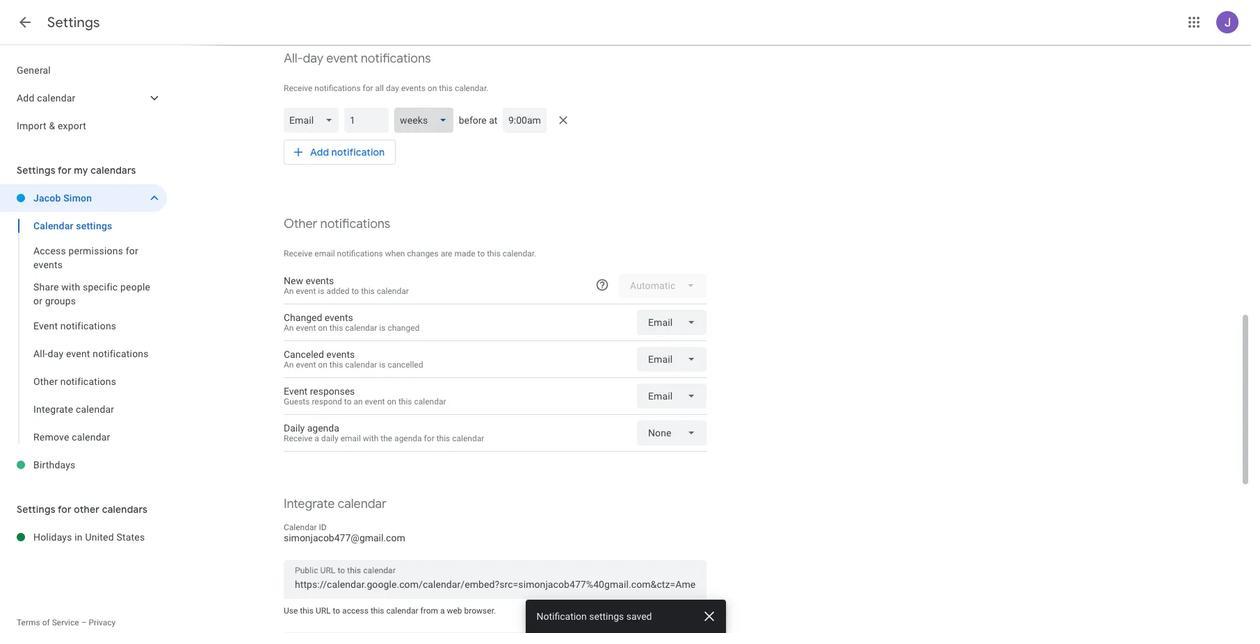 Task type: vqa. For each thing, say whether or not it's contained in the screenshot.
with
yes



Task type: locate. For each thing, give the bounding box(es) containing it.
1 vertical spatial with
[[363, 434, 379, 444]]

calendar
[[37, 93, 75, 104], [377, 287, 409, 296], [345, 323, 377, 333], [345, 360, 377, 370], [414, 397, 446, 407], [76, 404, 114, 415], [72, 432, 110, 443], [452, 434, 484, 444], [338, 497, 387, 513], [386, 606, 418, 616]]

1 vertical spatial all-
[[33, 348, 48, 360]]

0 vertical spatial event
[[33, 321, 58, 332]]

1 horizontal spatial event
[[284, 386, 308, 397]]

1 week before at 9am, as email element
[[284, 105, 707, 136]]

1 horizontal spatial agenda
[[394, 434, 422, 444]]

united
[[85, 532, 114, 543]]

for left my
[[58, 164, 71, 177]]

1 vertical spatial calendar
[[284, 523, 317, 533]]

0 horizontal spatial add
[[17, 93, 34, 104]]

settings up holidays
[[17, 504, 55, 516]]

for left all
[[363, 83, 373, 93]]

2 vertical spatial receive
[[284, 434, 313, 444]]

1 vertical spatial event
[[284, 386, 308, 397]]

with
[[61, 282, 80, 293], [363, 434, 379, 444]]

0 vertical spatial all-
[[284, 51, 303, 67]]

0 vertical spatial calendar
[[33, 220, 73, 232]]

&
[[49, 120, 55, 131]]

calendar left "id"
[[284, 523, 317, 533]]

1 horizontal spatial other notifications
[[284, 216, 390, 232]]

1 horizontal spatial other
[[284, 216, 317, 232]]

0 vertical spatial all-day event notifications
[[284, 51, 431, 67]]

group containing calendar settings
[[0, 212, 167, 451]]

this inside new events an event is added to this calendar
[[361, 287, 375, 296]]

a left daily
[[315, 434, 319, 444]]

1 horizontal spatial integrate
[[284, 497, 335, 513]]

on
[[428, 83, 437, 93], [318, 323, 327, 333], [318, 360, 327, 370], [387, 397, 396, 407]]

1 horizontal spatial all-
[[284, 51, 303, 67]]

calendar inside daily agenda receive a daily email with the agenda for this calendar
[[452, 434, 484, 444]]

this up responses
[[329, 360, 343, 370]]

group
[[0, 212, 167, 451]]

made
[[454, 249, 475, 259]]

all-day event notifications inside settings for my calendars tree
[[33, 348, 149, 360]]

1 vertical spatial other
[[33, 376, 58, 387]]

0 horizontal spatial integrate
[[33, 404, 73, 415]]

event
[[33, 321, 58, 332], [284, 386, 308, 397]]

calendar inside calendar id simonjacob477@gmail.com
[[284, 523, 317, 533]]

1 horizontal spatial all-day event notifications
[[284, 51, 431, 67]]

event down event notifications
[[66, 348, 90, 360]]

events
[[401, 83, 426, 93], [33, 259, 63, 271], [306, 275, 334, 287], [325, 312, 353, 323], [326, 349, 355, 360]]

1 vertical spatial day
[[386, 83, 399, 93]]

1 horizontal spatial with
[[363, 434, 379, 444]]

new
[[284, 275, 303, 287]]

0 vertical spatial with
[[61, 282, 80, 293]]

0 horizontal spatial email
[[315, 249, 335, 259]]

all-day event notifications
[[284, 51, 431, 67], [33, 348, 149, 360]]

email inside daily agenda receive a daily email with the agenda for this calendar
[[341, 434, 361, 444]]

a inside daily agenda receive a daily email with the agenda for this calendar
[[315, 434, 319, 444]]

agenda
[[307, 423, 339, 434], [394, 434, 422, 444]]

for inside the access permissions for events
[[126, 246, 138, 257]]

1 horizontal spatial add
[[310, 146, 329, 159]]

0 vertical spatial is
[[318, 287, 324, 296]]

go back image
[[17, 14, 33, 31]]

this down cancelled
[[398, 397, 412, 407]]

1 vertical spatial settings
[[589, 611, 624, 622]]

is inside canceled events an event on this calendar is cancelled
[[379, 360, 386, 370]]

this right added
[[361, 287, 375, 296]]

to right url
[[333, 606, 340, 616]]

day
[[303, 51, 323, 67], [386, 83, 399, 93], [48, 348, 63, 360]]

integrate
[[33, 404, 73, 415], [284, 497, 335, 513]]

event
[[326, 51, 358, 67], [296, 287, 316, 296], [296, 323, 316, 333], [66, 348, 90, 360], [296, 360, 316, 370], [365, 397, 385, 407]]

settings
[[47, 14, 100, 31], [17, 164, 55, 177], [17, 504, 55, 516]]

other notifications inside group
[[33, 376, 116, 387]]

1 horizontal spatial day
[[303, 51, 323, 67]]

1 vertical spatial add
[[310, 146, 329, 159]]

0 horizontal spatial integrate calendar
[[33, 404, 114, 415]]

for
[[363, 83, 373, 93], [58, 164, 71, 177], [126, 246, 138, 257], [424, 434, 434, 444], [58, 504, 71, 516]]

calendar.
[[455, 83, 489, 93], [503, 249, 536, 259]]

tree
[[0, 56, 167, 140]]

birthdays link
[[33, 451, 167, 479]]

event inside group
[[33, 321, 58, 332]]

on up the canceled
[[318, 323, 327, 333]]

1 horizontal spatial email
[[341, 434, 361, 444]]

calendar inside tree
[[33, 220, 73, 232]]

other notifications down event notifications
[[33, 376, 116, 387]]

event for event responses guests respond to an event on this calendar
[[284, 386, 308, 397]]

changed
[[388, 323, 420, 333]]

on up responses
[[318, 360, 327, 370]]

calendars right my
[[91, 164, 136, 177]]

add notification
[[310, 146, 385, 159]]

to left an
[[344, 397, 352, 407]]

is left cancelled
[[379, 360, 386, 370]]

0 horizontal spatial calendar.
[[455, 83, 489, 93]]

event up the canceled
[[296, 323, 316, 333]]

events inside changed events an event on this calendar is changed
[[325, 312, 353, 323]]

holidays
[[33, 532, 72, 543]]

with up "groups"
[[61, 282, 80, 293]]

an
[[284, 287, 294, 296], [284, 323, 294, 333], [284, 360, 294, 370]]

None text field
[[295, 575, 696, 595]]

settings up permissions
[[76, 220, 112, 232]]

0 vertical spatial a
[[315, 434, 319, 444]]

with left the in the left bottom of the page
[[363, 434, 379, 444]]

this right use
[[300, 606, 314, 616]]

events down access
[[33, 259, 63, 271]]

an up the canceled
[[284, 323, 294, 333]]

all-day event notifications up all
[[284, 51, 431, 67]]

is inside changed events an event on this calendar is changed
[[379, 323, 386, 333]]

this inside daily agenda receive a daily email with the agenda for this calendar
[[437, 434, 450, 444]]

Time of day text field
[[509, 113, 541, 127]]

0 horizontal spatial a
[[315, 434, 319, 444]]

changed
[[284, 312, 322, 323]]

0 vertical spatial integrate
[[33, 404, 73, 415]]

2 vertical spatial is
[[379, 360, 386, 370]]

receive
[[284, 83, 313, 93], [284, 249, 313, 259], [284, 434, 313, 444]]

0 vertical spatial email
[[315, 249, 335, 259]]

is left the changed
[[379, 323, 386, 333]]

1 horizontal spatial settings
[[589, 611, 624, 622]]

event right an
[[365, 397, 385, 407]]

integrate calendar up "id"
[[284, 497, 387, 513]]

a left 'web' on the left of the page
[[440, 606, 445, 616]]

3 an from the top
[[284, 360, 294, 370]]

canceled events an event on this calendar is cancelled
[[284, 349, 423, 370]]

2 vertical spatial settings
[[17, 504, 55, 516]]

this right changed
[[329, 323, 343, 333]]

events down changed events an event on this calendar is changed
[[326, 349, 355, 360]]

add up import
[[17, 93, 34, 104]]

notification
[[331, 146, 385, 159]]

an for canceled events
[[284, 360, 294, 370]]

holidays in united states link
[[33, 524, 167, 552]]

1 vertical spatial other notifications
[[33, 376, 116, 387]]

all-day event notifications down event notifications
[[33, 348, 149, 360]]

settings up jacob
[[17, 164, 55, 177]]

privacy
[[89, 618, 116, 628]]

event up changed
[[296, 287, 316, 296]]

settings for settings for other calendars
[[17, 504, 55, 516]]

settings left saved
[[589, 611, 624, 622]]

calendars up states
[[102, 504, 148, 516]]

on up daily agenda receive a daily email with the agenda for this calendar
[[387, 397, 396, 407]]

on inside canceled events an event on this calendar is cancelled
[[318, 360, 327, 370]]

0 vertical spatial calendars
[[91, 164, 136, 177]]

simonjacob477@gmail.com
[[284, 533, 405, 544]]

birthdays tree item
[[0, 451, 167, 479]]

2 an from the top
[[284, 323, 294, 333]]

settings for my calendars
[[17, 164, 136, 177]]

to inside new events an event is added to this calendar
[[352, 287, 359, 296]]

1 vertical spatial all-day event notifications
[[33, 348, 149, 360]]

1 receive from the top
[[284, 83, 313, 93]]

this
[[439, 83, 453, 93], [487, 249, 501, 259], [361, 287, 375, 296], [329, 323, 343, 333], [329, 360, 343, 370], [398, 397, 412, 407], [437, 434, 450, 444], [300, 606, 314, 616], [371, 606, 384, 616]]

calendars
[[91, 164, 136, 177], [102, 504, 148, 516]]

event down or
[[33, 321, 58, 332]]

1 vertical spatial receive
[[284, 249, 313, 259]]

events inside new events an event is added to this calendar
[[306, 275, 334, 287]]

other
[[284, 216, 317, 232], [33, 376, 58, 387]]

an for changed events
[[284, 323, 294, 333]]

event notifications
[[33, 321, 116, 332]]

tree containing general
[[0, 56, 167, 140]]

1 vertical spatial email
[[341, 434, 361, 444]]

agenda down respond
[[307, 423, 339, 434]]

to right added
[[352, 287, 359, 296]]

service
[[52, 618, 79, 628]]

calendar inside event responses guests respond to an event on this calendar
[[414, 397, 446, 407]]

0 vertical spatial settings
[[47, 14, 100, 31]]

calendar up access
[[33, 220, 73, 232]]

1 vertical spatial a
[[440, 606, 445, 616]]

a
[[315, 434, 319, 444], [440, 606, 445, 616]]

calendar inside new events an event is added to this calendar
[[377, 287, 409, 296]]

other notifications up new events an event is added to this calendar
[[284, 216, 390, 232]]

0 horizontal spatial event
[[33, 321, 58, 332]]

access
[[342, 606, 369, 616]]

is left added
[[318, 287, 324, 296]]

url
[[316, 606, 331, 616]]

0 horizontal spatial with
[[61, 282, 80, 293]]

1 horizontal spatial calendar.
[[503, 249, 536, 259]]

import
[[17, 120, 46, 131]]

2 vertical spatial day
[[48, 348, 63, 360]]

events down added
[[325, 312, 353, 323]]

daily
[[321, 434, 338, 444]]

cancelled
[[388, 360, 423, 370]]

settings right the go back icon
[[47, 14, 100, 31]]

general
[[17, 65, 51, 76]]

1 horizontal spatial a
[[440, 606, 445, 616]]

0 vertical spatial receive
[[284, 83, 313, 93]]

on right all
[[428, 83, 437, 93]]

event inside event responses guests respond to an event on this calendar
[[284, 386, 308, 397]]

jacob simon tree item
[[0, 184, 167, 212]]

0 vertical spatial add
[[17, 93, 34, 104]]

people
[[120, 282, 150, 293]]

events right all
[[401, 83, 426, 93]]

to
[[478, 249, 485, 259], [352, 287, 359, 296], [344, 397, 352, 407], [333, 606, 340, 616]]

settings inside group
[[76, 220, 112, 232]]

events inside canceled events an event on this calendar is cancelled
[[326, 349, 355, 360]]

remove
[[33, 432, 69, 443]]

3 receive from the top
[[284, 434, 313, 444]]

is
[[318, 287, 324, 296], [379, 323, 386, 333], [379, 360, 386, 370]]

event left respond
[[284, 386, 308, 397]]

2 vertical spatial an
[[284, 360, 294, 370]]

0 vertical spatial day
[[303, 51, 323, 67]]

this right access
[[371, 606, 384, 616]]

0 horizontal spatial other notifications
[[33, 376, 116, 387]]

event inside new events an event is added to this calendar
[[296, 287, 316, 296]]

an inside new events an event is added to this calendar
[[284, 287, 294, 296]]

event up receive notifications for all day events on this calendar.
[[326, 51, 358, 67]]

add inside tree
[[17, 93, 34, 104]]

email right daily
[[341, 434, 361, 444]]

0 horizontal spatial other
[[33, 376, 58, 387]]

an inside changed events an event on this calendar is changed
[[284, 323, 294, 333]]

all-
[[284, 51, 303, 67], [33, 348, 48, 360]]

daily agenda receive a daily email with the agenda for this calendar
[[284, 423, 484, 444]]

integrate calendar up remove calendar
[[33, 404, 114, 415]]

calendar
[[33, 220, 73, 232], [284, 523, 317, 533]]

events right new
[[306, 275, 334, 287]]

on inside changed events an event on this calendar is changed
[[318, 323, 327, 333]]

email up new events an event is added to this calendar
[[315, 249, 335, 259]]

settings for calendar
[[76, 220, 112, 232]]

agenda right the in the left bottom of the page
[[394, 434, 422, 444]]

simon
[[63, 193, 92, 204]]

1 vertical spatial settings
[[17, 164, 55, 177]]

1 vertical spatial integrate calendar
[[284, 497, 387, 513]]

share
[[33, 282, 59, 293]]

calendar for calendar settings
[[33, 220, 73, 232]]

0 vertical spatial an
[[284, 287, 294, 296]]

0 horizontal spatial agenda
[[307, 423, 339, 434]]

1 vertical spatial calendars
[[102, 504, 148, 516]]

an up changed
[[284, 287, 294, 296]]

calendar. right the made at the top left of page
[[503, 249, 536, 259]]

0 vertical spatial settings
[[76, 220, 112, 232]]

settings for my calendars tree
[[0, 184, 167, 479]]

email
[[315, 249, 335, 259], [341, 434, 361, 444]]

holidays in united states tree item
[[0, 524, 167, 552]]

an inside canceled events an event on this calendar is cancelled
[[284, 360, 294, 370]]

other up new
[[284, 216, 317, 232]]

settings for notification
[[589, 611, 624, 622]]

states
[[116, 532, 145, 543]]

for right permissions
[[126, 246, 138, 257]]

1 vertical spatial an
[[284, 323, 294, 333]]

an up the guests
[[284, 360, 294, 370]]

day inside group
[[48, 348, 63, 360]]

integrate up "id"
[[284, 497, 335, 513]]

add for add notification
[[310, 146, 329, 159]]

0 horizontal spatial day
[[48, 348, 63, 360]]

1 horizontal spatial calendar
[[284, 523, 317, 533]]

calendar. up before
[[455, 83, 489, 93]]

is for canceled events
[[379, 360, 386, 370]]

1 an from the top
[[284, 287, 294, 296]]

1 vertical spatial is
[[379, 323, 386, 333]]

2 receive from the top
[[284, 249, 313, 259]]

0 horizontal spatial calendar
[[33, 220, 73, 232]]

0 horizontal spatial all-
[[33, 348, 48, 360]]

other inside settings for my calendars tree
[[33, 376, 58, 387]]

integrate up "remove"
[[33, 404, 73, 415]]

None field
[[284, 108, 344, 133], [395, 108, 459, 133], [637, 310, 707, 335], [637, 347, 707, 372], [637, 384, 707, 409], [637, 421, 707, 446], [284, 108, 344, 133], [395, 108, 459, 133], [637, 310, 707, 335], [637, 347, 707, 372], [637, 384, 707, 409], [637, 421, 707, 446]]

0 vertical spatial integrate calendar
[[33, 404, 114, 415]]

holidays in united states
[[33, 532, 145, 543]]

for right the in the left bottom of the page
[[424, 434, 434, 444]]

this right the in the left bottom of the page
[[437, 434, 450, 444]]

add inside button
[[310, 146, 329, 159]]

this up 1 week before at 9am, as email element
[[439, 83, 453, 93]]

add
[[17, 93, 34, 104], [310, 146, 329, 159]]

add left notification
[[310, 146, 329, 159]]

other up "remove"
[[33, 376, 58, 387]]

event up responses
[[296, 360, 316, 370]]

1 vertical spatial calendar.
[[503, 249, 536, 259]]

an for new events
[[284, 287, 294, 296]]

0 horizontal spatial all-day event notifications
[[33, 348, 149, 360]]

0 vertical spatial other
[[284, 216, 317, 232]]

0 horizontal spatial settings
[[76, 220, 112, 232]]



Task type: describe. For each thing, give the bounding box(es) containing it.
event inside canceled events an event on this calendar is cancelled
[[296, 360, 316, 370]]

my
[[74, 164, 88, 177]]

event inside event responses guests respond to an event on this calendar
[[365, 397, 385, 407]]

the
[[381, 434, 392, 444]]

added
[[326, 287, 350, 296]]

events for new events
[[306, 275, 334, 287]]

settings for settings for my calendars
[[17, 164, 55, 177]]

is inside new events an event is added to this calendar
[[318, 287, 324, 296]]

calendar settings
[[33, 220, 112, 232]]

permissions
[[69, 246, 123, 257]]

integrate inside group
[[33, 404, 73, 415]]

specific
[[83, 282, 118, 293]]

this inside canceled events an event on this calendar is cancelled
[[329, 360, 343, 370]]

0 vertical spatial calendar.
[[455, 83, 489, 93]]

respond
[[312, 397, 342, 407]]

event inside group
[[66, 348, 90, 360]]

to inside event responses guests respond to an event on this calendar
[[344, 397, 352, 407]]

share with specific people or groups
[[33, 282, 150, 307]]

remove calendar
[[33, 432, 110, 443]]

are
[[441, 249, 452, 259]]

1 horizontal spatial integrate calendar
[[284, 497, 387, 513]]

responses
[[310, 386, 355, 397]]

calendar for calendar id simonjacob477@gmail.com
[[284, 523, 317, 533]]

events for canceled events
[[326, 349, 355, 360]]

on inside event responses guests respond to an event on this calendar
[[387, 397, 396, 407]]

events for changed events
[[325, 312, 353, 323]]

changed events an event on this calendar is changed
[[284, 312, 420, 333]]

calendar id simonjacob477@gmail.com
[[284, 523, 405, 544]]

id
[[319, 523, 327, 533]]

event for event notifications
[[33, 321, 58, 332]]

export
[[58, 120, 86, 131]]

with inside daily agenda receive a daily email with the agenda for this calendar
[[363, 434, 379, 444]]

calendar inside canceled events an event on this calendar is cancelled
[[345, 360, 377, 370]]

saved
[[626, 611, 652, 622]]

or
[[33, 296, 43, 307]]

receive for all-
[[284, 83, 313, 93]]

canceled
[[284, 349, 324, 360]]

calendar inside changed events an event on this calendar is changed
[[345, 323, 377, 333]]

this inside changed events an event on this calendar is changed
[[329, 323, 343, 333]]

terms of service link
[[17, 618, 79, 628]]

at
[[489, 115, 498, 126]]

birthdays
[[33, 460, 75, 471]]

all
[[375, 83, 384, 93]]

for inside daily agenda receive a daily email with the agenda for this calendar
[[424, 434, 434, 444]]

new events an event is added to this calendar
[[284, 275, 409, 296]]

terms of service – privacy
[[17, 618, 116, 628]]

browser.
[[464, 606, 496, 616]]

add calendar
[[17, 93, 75, 104]]

receive notifications for all day events on this calendar.
[[284, 83, 489, 93]]

guests
[[284, 397, 310, 407]]

integrate calendar inside settings for my calendars tree
[[33, 404, 114, 415]]

this right the made at the top left of page
[[487, 249, 501, 259]]

of
[[42, 618, 50, 628]]

receive email notifications when changes are made to this calendar.
[[284, 249, 536, 259]]

is for changed events
[[379, 323, 386, 333]]

privacy link
[[89, 618, 116, 628]]

web
[[447, 606, 462, 616]]

an
[[354, 397, 363, 407]]

notification
[[537, 611, 587, 622]]

before at
[[459, 115, 498, 126]]

daily
[[284, 423, 305, 434]]

with inside share with specific people or groups
[[61, 282, 80, 293]]

other
[[74, 504, 100, 516]]

terms
[[17, 618, 40, 628]]

–
[[81, 618, 87, 628]]

events inside the access permissions for events
[[33, 259, 63, 271]]

this inside event responses guests respond to an event on this calendar
[[398, 397, 412, 407]]

jacob simon
[[33, 193, 92, 204]]

jacob
[[33, 193, 61, 204]]

calendar inside tree
[[37, 93, 75, 104]]

access permissions for events
[[33, 246, 138, 271]]

1 vertical spatial integrate
[[284, 497, 335, 513]]

settings for settings
[[47, 14, 100, 31]]

Weeks in advance for notification number field
[[350, 108, 383, 133]]

0 vertical spatial other notifications
[[284, 216, 390, 232]]

from
[[420, 606, 438, 616]]

before
[[459, 115, 487, 126]]

use
[[284, 606, 298, 616]]

groups
[[45, 296, 76, 307]]

settings heading
[[47, 14, 100, 31]]

in
[[75, 532, 83, 543]]

access
[[33, 246, 66, 257]]

for left other
[[58, 504, 71, 516]]

calendars for settings for my calendars
[[91, 164, 136, 177]]

all- inside group
[[33, 348, 48, 360]]

add notification button
[[284, 136, 396, 169]]

settings for other calendars
[[17, 504, 148, 516]]

receive inside daily agenda receive a daily email with the agenda for this calendar
[[284, 434, 313, 444]]

changes
[[407, 249, 439, 259]]

event inside changed events an event on this calendar is changed
[[296, 323, 316, 333]]

event responses guests respond to an event on this calendar
[[284, 386, 446, 407]]

when
[[385, 249, 405, 259]]

receive for other
[[284, 249, 313, 259]]

add for add calendar
[[17, 93, 34, 104]]

import & export
[[17, 120, 86, 131]]

notification settings saved
[[537, 611, 652, 622]]

use this url to access this calendar from a web browser.
[[284, 606, 496, 616]]

calendars for settings for other calendars
[[102, 504, 148, 516]]

to right the made at the top left of page
[[478, 249, 485, 259]]

2 horizontal spatial day
[[386, 83, 399, 93]]



